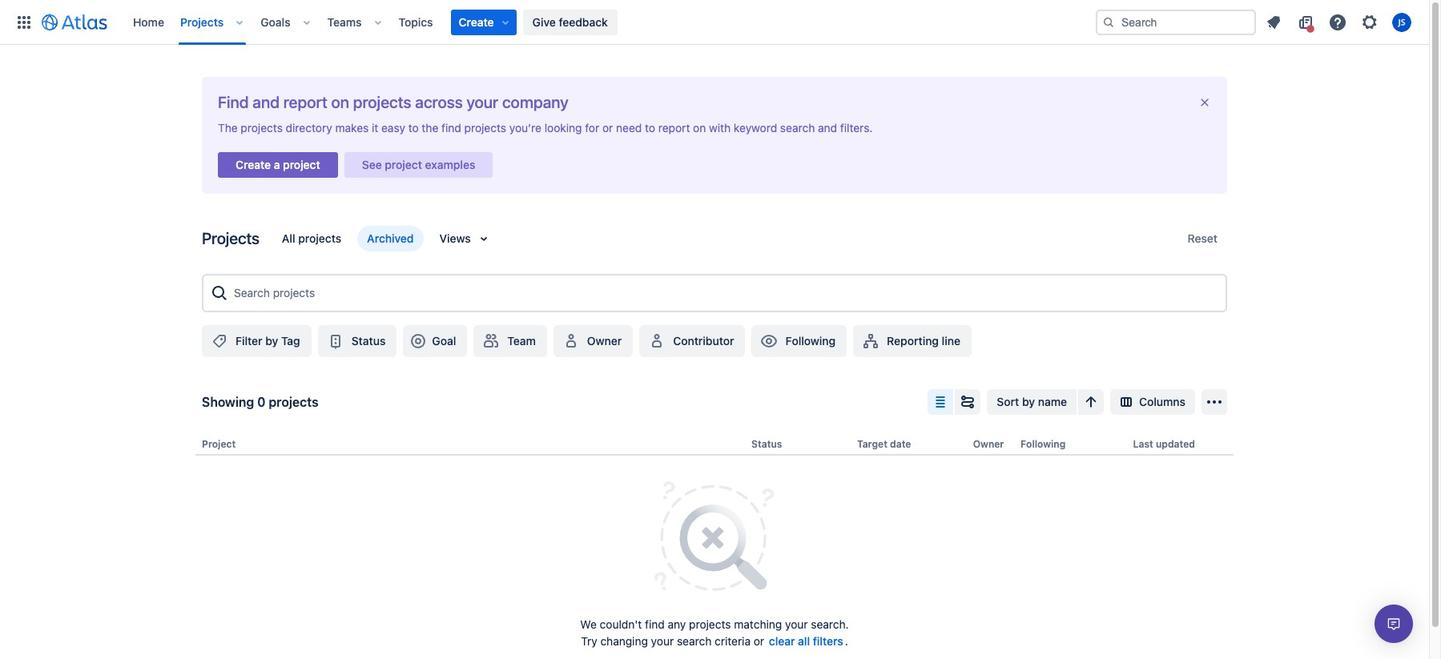 Task type: locate. For each thing, give the bounding box(es) containing it.
0 vertical spatial following
[[786, 334, 836, 348]]

1 horizontal spatial find
[[645, 618, 665, 632]]

your
[[467, 93, 499, 111], [785, 618, 808, 632], [651, 635, 674, 648]]

help image
[[1329, 12, 1348, 32]]

by left tag
[[265, 334, 278, 348]]

create a project
[[236, 158, 320, 171]]

0 horizontal spatial report
[[283, 93, 328, 111]]

report
[[283, 93, 328, 111], [659, 121, 690, 135]]

projects right 0 at the bottom of page
[[269, 395, 319, 409]]

archived
[[367, 232, 414, 245]]

following
[[786, 334, 836, 348], [1021, 438, 1066, 450]]

on left the with
[[693, 121, 706, 135]]

status
[[352, 334, 386, 348], [752, 438, 782, 450]]

contributor
[[673, 334, 734, 348]]

to right need
[[645, 121, 656, 135]]

any
[[668, 618, 686, 632]]

project right a
[[283, 158, 320, 171]]

1 horizontal spatial your
[[651, 635, 674, 648]]

give feedback button
[[523, 9, 618, 35]]

2 vertical spatial your
[[651, 635, 674, 648]]

following down name
[[1021, 438, 1066, 450]]

report up directory
[[283, 93, 328, 111]]

top element
[[10, 0, 1096, 44]]

Search field
[[1096, 9, 1257, 35]]

on
[[331, 93, 349, 111], [693, 121, 706, 135]]

or inside we couldn't find any projects matching your search. try changing your search criteria or clear all filters .
[[754, 635, 765, 648]]

0 horizontal spatial to
[[408, 121, 419, 135]]

couldn't
[[600, 618, 642, 632]]

1 vertical spatial by
[[1023, 395, 1035, 409]]

search down any on the bottom of page
[[677, 635, 712, 648]]

following right following image
[[786, 334, 836, 348]]

projects
[[353, 93, 412, 111], [241, 121, 283, 135], [464, 121, 507, 135], [298, 232, 342, 245], [269, 395, 319, 409], [689, 618, 731, 632]]

find left any on the bottom of page
[[645, 618, 665, 632]]

1 horizontal spatial or
[[754, 635, 765, 648]]

1 horizontal spatial search
[[781, 121, 815, 135]]

search right keyword
[[781, 121, 815, 135]]

owner inside button
[[587, 334, 622, 348]]

or right for
[[603, 121, 613, 135]]

filters.
[[841, 121, 873, 135]]

sort by name
[[997, 395, 1067, 409]]

on up makes
[[331, 93, 349, 111]]

1 horizontal spatial report
[[659, 121, 690, 135]]

your right across
[[467, 93, 499, 111]]

by right sort
[[1023, 395, 1035, 409]]

by inside dropdown button
[[1023, 395, 1035, 409]]

find
[[442, 121, 461, 135], [645, 618, 665, 632]]

display as list image
[[932, 393, 951, 412]]

the
[[218, 121, 238, 135]]

0 horizontal spatial project
[[283, 158, 320, 171]]

and right find
[[253, 93, 280, 111]]

0 vertical spatial owner
[[587, 334, 622, 348]]

by
[[265, 334, 278, 348], [1023, 395, 1035, 409]]

reporting
[[887, 334, 939, 348]]

with
[[709, 121, 731, 135]]

create a project button
[[218, 147, 338, 183]]

or
[[603, 121, 613, 135], [754, 635, 765, 648]]

1 vertical spatial following
[[1021, 438, 1066, 450]]

projects link
[[176, 9, 229, 35]]

matching
[[734, 618, 782, 632]]

create
[[459, 15, 494, 28], [236, 158, 271, 171]]

create for create a project
[[236, 158, 271, 171]]

owner button
[[554, 325, 633, 357]]

see
[[362, 158, 382, 171]]

1 vertical spatial or
[[754, 635, 765, 648]]

banner
[[0, 0, 1430, 45]]

your down any on the bottom of page
[[651, 635, 674, 648]]

2 project from the left
[[385, 158, 422, 171]]

0 vertical spatial or
[[603, 121, 613, 135]]

2 horizontal spatial your
[[785, 618, 808, 632]]

1 horizontal spatial to
[[645, 121, 656, 135]]

create inside button
[[236, 158, 271, 171]]

try
[[581, 635, 598, 648]]

views
[[440, 232, 471, 245]]

0 vertical spatial status
[[352, 334, 386, 348]]

showing 0 projects
[[202, 395, 319, 409]]

0 horizontal spatial status
[[352, 334, 386, 348]]

projects up search projects image
[[202, 229, 260, 248]]

project
[[283, 158, 320, 171], [385, 158, 422, 171]]

0 vertical spatial on
[[331, 93, 349, 111]]

1 project from the left
[[283, 158, 320, 171]]

open intercom messenger image
[[1385, 615, 1404, 634]]

date
[[890, 438, 912, 450]]

or for criteria
[[754, 635, 765, 648]]

showing
[[202, 395, 254, 409]]

0 horizontal spatial or
[[603, 121, 613, 135]]

projects inside top element
[[180, 15, 224, 28]]

search image
[[1103, 16, 1116, 28]]

switch to... image
[[14, 12, 34, 32]]

projects right home
[[180, 15, 224, 28]]

create inside dropdown button
[[459, 15, 494, 28]]

0 vertical spatial find
[[442, 121, 461, 135]]

find inside we couldn't find any projects matching your search. try changing your search criteria or clear all filters .
[[645, 618, 665, 632]]

all projects button
[[272, 226, 351, 252]]

filter by tag
[[236, 334, 300, 348]]

projects
[[180, 15, 224, 28], [202, 229, 260, 248]]

project inside create a project button
[[283, 158, 320, 171]]

your up all
[[785, 618, 808, 632]]

project right see
[[385, 158, 422, 171]]

1 horizontal spatial on
[[693, 121, 706, 135]]

projects right all
[[298, 232, 342, 245]]

by for filter
[[265, 334, 278, 348]]

goals
[[261, 15, 291, 28]]

1 vertical spatial your
[[785, 618, 808, 632]]

keyword
[[734, 121, 777, 135]]

2 to from the left
[[645, 121, 656, 135]]

projects up it
[[353, 93, 412, 111]]

and
[[253, 93, 280, 111], [818, 121, 838, 135]]

0 horizontal spatial on
[[331, 93, 349, 111]]

0 vertical spatial by
[[265, 334, 278, 348]]

0 vertical spatial and
[[253, 93, 280, 111]]

following image
[[760, 332, 779, 351]]

create right 'topics'
[[459, 15, 494, 28]]

and left filters.
[[818, 121, 838, 135]]

projects right the
[[241, 121, 283, 135]]

tag
[[281, 334, 300, 348]]

1 vertical spatial owner
[[973, 438, 1004, 450]]

0 horizontal spatial and
[[253, 93, 280, 111]]

1 horizontal spatial by
[[1023, 395, 1035, 409]]

1 vertical spatial create
[[236, 158, 271, 171]]

0 vertical spatial create
[[459, 15, 494, 28]]

1 vertical spatial on
[[693, 121, 706, 135]]

reset
[[1188, 232, 1218, 245]]

1 vertical spatial status
[[752, 438, 782, 450]]

0 horizontal spatial search
[[677, 635, 712, 648]]

1 vertical spatial find
[[645, 618, 665, 632]]

1 vertical spatial search
[[677, 635, 712, 648]]

to
[[408, 121, 419, 135], [645, 121, 656, 135]]

1 horizontal spatial status
[[752, 438, 782, 450]]

your for search.
[[785, 618, 808, 632]]

0 horizontal spatial create
[[236, 158, 271, 171]]

a
[[274, 158, 280, 171]]

owner
[[587, 334, 622, 348], [973, 438, 1004, 450]]

archived button
[[358, 226, 424, 252]]

reset button
[[1178, 226, 1228, 252]]

0 horizontal spatial following
[[786, 334, 836, 348]]

0 vertical spatial search
[[781, 121, 815, 135]]

target date
[[857, 438, 912, 450]]

report right need
[[659, 121, 690, 135]]

0 horizontal spatial owner
[[587, 334, 622, 348]]

looking
[[545, 121, 582, 135]]

0 vertical spatial projects
[[180, 15, 224, 28]]

teams
[[327, 15, 362, 28]]

contributor button
[[640, 325, 746, 357]]

1 vertical spatial and
[[818, 121, 838, 135]]

1 horizontal spatial create
[[459, 15, 494, 28]]

0 horizontal spatial your
[[467, 93, 499, 111]]

by inside 'button'
[[265, 334, 278, 348]]

create left a
[[236, 158, 271, 171]]

find right the
[[442, 121, 461, 135]]

or down matching
[[754, 635, 765, 648]]

search
[[781, 121, 815, 135], [677, 635, 712, 648]]

projects inside we couldn't find any projects matching your search. try changing your search criteria or clear all filters .
[[689, 618, 731, 632]]

to left the
[[408, 121, 419, 135]]

0 horizontal spatial by
[[265, 334, 278, 348]]

1 horizontal spatial project
[[385, 158, 422, 171]]

or for for
[[603, 121, 613, 135]]

0 vertical spatial report
[[283, 93, 328, 111]]

give feedback
[[533, 15, 608, 28]]

projects inside button
[[298, 232, 342, 245]]

0 vertical spatial your
[[467, 93, 499, 111]]

projects up criteria
[[689, 618, 731, 632]]

1 vertical spatial projects
[[202, 229, 260, 248]]



Task type: vqa. For each thing, say whether or not it's contained in the screenshot.
Heading
no



Task type: describe. For each thing, give the bounding box(es) containing it.
all projects
[[282, 232, 342, 245]]

close banner image
[[1199, 96, 1212, 109]]

changing
[[601, 635, 648, 648]]

feedback
[[559, 15, 608, 28]]

we couldn't find any projects matching your search. try changing your search criteria or clear all filters .
[[580, 618, 849, 648]]

status button
[[318, 325, 397, 357]]

target
[[857, 438, 888, 450]]

0
[[257, 395, 266, 409]]

search inside we couldn't find any projects matching your search. try changing your search criteria or clear all filters .
[[677, 635, 712, 648]]

across
[[415, 93, 463, 111]]

Search projects field
[[229, 279, 1220, 308]]

goal
[[432, 334, 456, 348]]

we
[[580, 618, 597, 632]]

settings image
[[1361, 12, 1380, 32]]

the
[[422, 121, 439, 135]]

status inside status button
[[352, 334, 386, 348]]

sort
[[997, 395, 1020, 409]]

clear
[[769, 635, 795, 648]]

company
[[502, 93, 569, 111]]

goals link
[[256, 9, 295, 35]]

create for create
[[459, 15, 494, 28]]

tag image
[[210, 332, 229, 351]]

notifications image
[[1265, 12, 1284, 32]]

your for company
[[467, 93, 499, 111]]

the projects directory makes it easy to the find projects you're looking for or need to report on with keyword search and filters.
[[218, 121, 873, 135]]

sort by name button
[[988, 389, 1077, 415]]

search.
[[811, 618, 849, 632]]

home
[[133, 15, 164, 28]]

1 vertical spatial report
[[659, 121, 690, 135]]

0 horizontal spatial find
[[442, 121, 461, 135]]

home link
[[128, 9, 169, 35]]

it
[[372, 121, 378, 135]]

project inside "see project examples" button
[[385, 158, 422, 171]]

views button
[[430, 226, 503, 252]]

reverse sort order image
[[1082, 393, 1101, 412]]

by for sort
[[1023, 395, 1035, 409]]

1 horizontal spatial following
[[1021, 438, 1066, 450]]

filters
[[813, 635, 844, 648]]

find
[[218, 93, 249, 111]]

clear all filters button
[[768, 633, 845, 652]]

name
[[1038, 395, 1067, 409]]

create button
[[451, 9, 517, 35]]

directory
[[286, 121, 332, 135]]

filter
[[236, 334, 263, 348]]

team
[[508, 334, 536, 348]]

1 to from the left
[[408, 121, 419, 135]]

columns
[[1140, 395, 1186, 409]]

topics
[[399, 15, 433, 28]]

give
[[533, 15, 556, 28]]

all
[[282, 232, 295, 245]]

criteria
[[715, 635, 751, 648]]

projects left you're
[[464, 121, 507, 135]]

display as timeline image
[[959, 393, 978, 412]]

you're
[[510, 121, 542, 135]]

following button
[[752, 325, 847, 357]]

columns button
[[1111, 389, 1196, 415]]

status image
[[326, 332, 345, 351]]

more options image
[[1205, 393, 1225, 412]]

last updated
[[1134, 438, 1196, 450]]

goal button
[[403, 325, 467, 357]]

makes
[[335, 121, 369, 135]]

filter by tag button
[[202, 325, 312, 357]]

team button
[[474, 325, 547, 357]]

examples
[[425, 158, 476, 171]]

need
[[616, 121, 642, 135]]

following inside button
[[786, 334, 836, 348]]

last
[[1134, 438, 1154, 450]]

.
[[845, 635, 848, 648]]

project
[[202, 438, 236, 450]]

see project examples
[[362, 158, 476, 171]]

account image
[[1393, 12, 1412, 32]]

line
[[942, 334, 961, 348]]

all
[[798, 635, 810, 648]]

for
[[585, 121, 600, 135]]

reporting line
[[887, 334, 961, 348]]

find and report on projects across your company
[[218, 93, 569, 111]]

updated
[[1156, 438, 1196, 450]]

banner containing home
[[0, 0, 1430, 45]]

easy
[[382, 121, 405, 135]]

1 horizontal spatial owner
[[973, 438, 1004, 450]]

topics link
[[394, 9, 438, 35]]

teams link
[[323, 9, 367, 35]]

reporting line button
[[854, 325, 972, 357]]

search projects image
[[210, 284, 229, 303]]

1 horizontal spatial and
[[818, 121, 838, 135]]

see project examples button
[[344, 147, 493, 183]]



